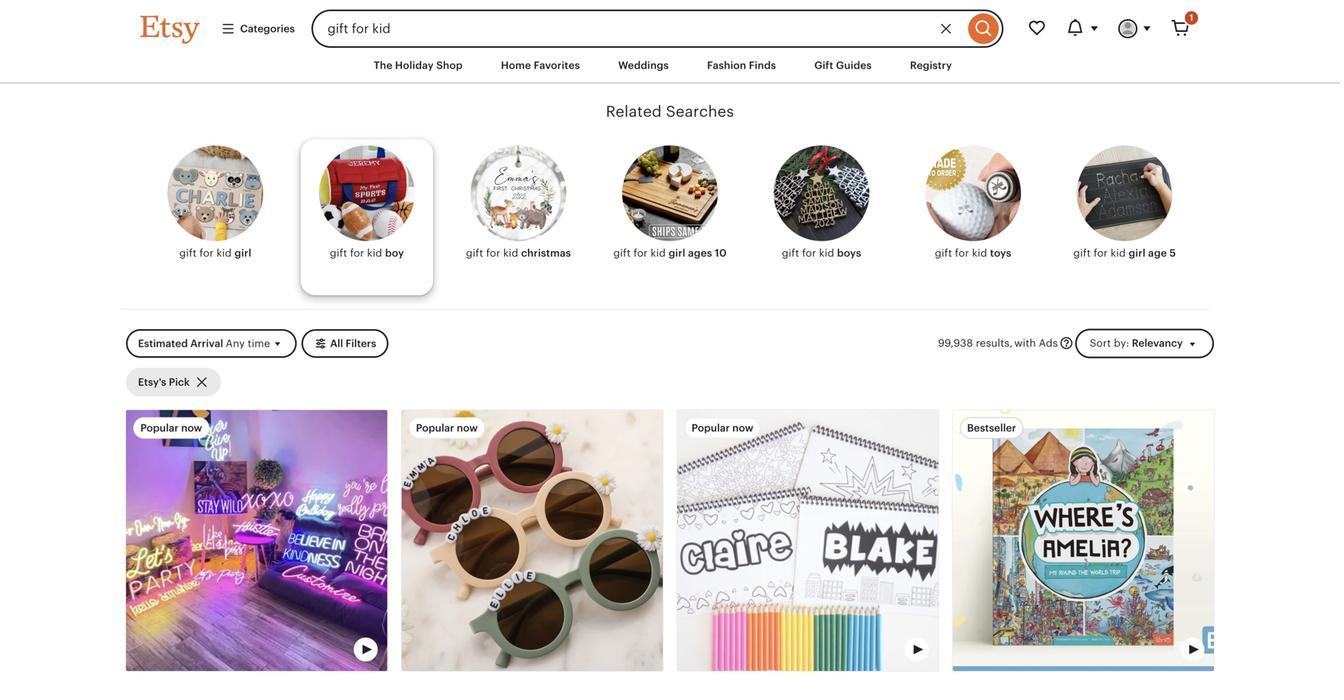 Task type: describe. For each thing, give the bounding box(es) containing it.
ads
[[1039, 338, 1058, 349]]

99,938 results,
[[938, 338, 1013, 349]]

kid for girl
[[217, 247, 232, 259]]

registry link
[[898, 51, 964, 80]]

toys
[[991, 247, 1012, 259]]

kid for boy
[[367, 247, 382, 259]]

registry
[[910, 59, 952, 71]]

kid for boys
[[820, 247, 835, 259]]

gift for kid girl ages 10
[[614, 247, 727, 259]]

all filters button
[[302, 329, 388, 358]]

1 link
[[1162, 10, 1200, 48]]

3 popular now link from the left
[[678, 411, 939, 676]]

estimated
[[138, 338, 188, 350]]

for for gift for kid boy
[[350, 247, 364, 259]]

the holiday shop
[[374, 59, 463, 71]]

related
[[606, 103, 662, 120]]

popular for personalized kids color books - children's coloring books - personalized kids gift for birthdays and holidays - toddler travel activity image
[[692, 423, 730, 435]]

kid for girl age 5
[[1111, 247, 1126, 259]]

sort
[[1090, 337, 1112, 349]]

2 now from the left
[[457, 423, 478, 435]]

gift for kid toys
[[935, 247, 1012, 259]]

etsy's pick link
[[126, 368, 221, 397]]

favorites
[[534, 59, 580, 71]]

christmas
[[521, 247, 571, 259]]

boy
[[385, 247, 404, 259]]

time
[[248, 338, 270, 350]]

gift for gift for kid girl age 5
[[1074, 247, 1091, 259]]

menu bar containing the holiday shop
[[112, 48, 1229, 84]]

2 popular now from the left
[[416, 423, 478, 435]]

all
[[330, 338, 343, 350]]

etsy's
[[138, 377, 166, 389]]

gift for gift for kid boys
[[782, 247, 800, 259]]

1 popular now link from the left
[[126, 411, 387, 676]]

kid for christmas
[[503, 247, 519, 259]]

etsy's pick
[[138, 377, 190, 389]]

weddings
[[619, 59, 669, 71]]

personalized kids color books - children's coloring books - personalized kids gift for birthdays and holidays - toddler travel activity image
[[678, 411, 939, 672]]

categories button
[[209, 14, 307, 43]]

kid for girl ages 10
[[651, 247, 666, 259]]

none search field inside the "categories" banner
[[312, 10, 1004, 48]]

bestseller link
[[953, 411, 1215, 676]]

gift for gift for kid boy
[[330, 247, 347, 259]]

home favorites link
[[489, 51, 592, 80]]

categories banner
[[112, 0, 1229, 48]]

personalized search-and-find 'world trip' book, gifts for kids 2-7, add your secret message, unique gift, birthday present image
[[953, 411, 1215, 672]]

holiday
[[395, 59, 434, 71]]

kid for toys
[[972, 247, 988, 259]]

now for personalized kids color books - children's coloring books - personalized kids gift for birthdays and holidays - toddler travel activity image
[[733, 423, 754, 435]]

girl for girl age 5
[[1129, 247, 1146, 259]]

gift for gift for kid christmas
[[466, 247, 484, 259]]

for for gift for kid boys
[[802, 247, 817, 259]]

gift for gift for kid girl
[[179, 247, 197, 259]]

product video element for personalized search-and-find 'world trip' book, gifts for kids 2-7, add your secret message, unique gift, birthday present image
[[953, 411, 1215, 672]]

the
[[374, 59, 393, 71]]

by:
[[1114, 337, 1130, 349]]

gift for kid boy
[[330, 247, 404, 259]]

boys
[[838, 247, 862, 259]]

floral daisy girls personalized name sunglasses | toddler gift | kids gift | babies gift | personalized kids sunglasses with leather case image
[[402, 411, 663, 672]]



Task type: locate. For each thing, give the bounding box(es) containing it.
3 gift from the left
[[466, 247, 484, 259]]

popular now link
[[126, 411, 387, 676], [402, 411, 663, 676], [678, 411, 939, 676]]

with ads
[[1015, 338, 1058, 349]]

1 for from the left
[[200, 247, 214, 259]]

3 for from the left
[[486, 247, 501, 259]]

0 horizontal spatial popular
[[140, 423, 179, 435]]

fashion finds
[[707, 59, 776, 71]]

1 horizontal spatial now
[[457, 423, 478, 435]]

6 for from the left
[[955, 247, 970, 259]]

7 for from the left
[[1094, 247, 1108, 259]]

home favorites
[[501, 59, 580, 71]]

3 now from the left
[[733, 423, 754, 435]]

3 popular now from the left
[[692, 423, 754, 435]]

for
[[200, 247, 214, 259], [350, 247, 364, 259], [486, 247, 501, 259], [634, 247, 648, 259], [802, 247, 817, 259], [955, 247, 970, 259], [1094, 247, 1108, 259]]

girl for girl
[[235, 247, 252, 259]]

2 horizontal spatial popular now
[[692, 423, 754, 435]]

gift for kid girl
[[179, 247, 252, 259]]

results,
[[976, 338, 1013, 349]]

4 kid from the left
[[651, 247, 666, 259]]

4 for from the left
[[634, 247, 648, 259]]

gift for gift for kid toys
[[935, 247, 953, 259]]

categories
[[240, 23, 295, 35]]

shop
[[436, 59, 463, 71]]

1 product video element from the left
[[126, 411, 387, 672]]

1 gift from the left
[[179, 247, 197, 259]]

finds
[[749, 59, 776, 71]]

4 gift from the left
[[614, 247, 631, 259]]

for for gift for kid girl ages 10
[[634, 247, 648, 259]]

6 kid from the left
[[972, 247, 988, 259]]

10
[[715, 247, 727, 259]]

7 kid from the left
[[1111, 247, 1126, 259]]

pick
[[169, 377, 190, 389]]

gift for kid boys
[[782, 247, 862, 259]]

age
[[1149, 247, 1167, 259]]

1
[[1190, 13, 1194, 23]]

estimated arrival any time
[[138, 338, 270, 350]]

2 for from the left
[[350, 247, 364, 259]]

2 horizontal spatial popular now link
[[678, 411, 939, 676]]

fashion
[[707, 59, 747, 71]]

for for gift for kid girl age 5
[[1094, 247, 1108, 259]]

2 gift from the left
[[330, 247, 347, 259]]

home
[[501, 59, 531, 71]]

ages
[[688, 247, 713, 259]]

5 for from the left
[[802, 247, 817, 259]]

related searches
[[606, 103, 734, 120]]

2 horizontal spatial product video element
[[953, 411, 1215, 672]]

sort by: relevancy
[[1090, 337, 1183, 349]]

Search for anything text field
[[312, 10, 965, 48]]

relevancy
[[1132, 337, 1183, 349]]

2 girl from the left
[[669, 247, 686, 259]]

menu bar
[[112, 48, 1229, 84]]

1 horizontal spatial popular now link
[[402, 411, 663, 676]]

0 horizontal spatial popular now link
[[126, 411, 387, 676]]

filters
[[346, 338, 376, 350]]

7 gift from the left
[[1074, 247, 1091, 259]]

gift for kid girl age 5
[[1074, 247, 1176, 259]]

1 kid from the left
[[217, 247, 232, 259]]

girl for girl ages 10
[[669, 247, 686, 259]]

fashion finds link
[[695, 51, 788, 80]]

0 horizontal spatial now
[[181, 423, 202, 435]]

popular now for product video element associated with personalized kids color books - children's coloring books - personalized kids gift for birthdays and holidays - toddler travel activity image
[[692, 423, 754, 435]]

gift
[[815, 59, 834, 71]]

weddings link
[[607, 51, 681, 80]]

5 gift from the left
[[782, 247, 800, 259]]

with
[[1015, 338, 1036, 349]]

1 girl from the left
[[235, 247, 252, 259]]

kid
[[217, 247, 232, 259], [367, 247, 382, 259], [503, 247, 519, 259], [651, 247, 666, 259], [820, 247, 835, 259], [972, 247, 988, 259], [1111, 247, 1126, 259]]

2 product video element from the left
[[678, 411, 939, 672]]

for for gift for kid christmas
[[486, 247, 501, 259]]

gift guides link
[[803, 51, 884, 80]]

guides
[[836, 59, 872, 71]]

99,938
[[938, 338, 973, 349]]

6 gift from the left
[[935, 247, 953, 259]]

2 horizontal spatial now
[[733, 423, 754, 435]]

0 horizontal spatial girl
[[235, 247, 252, 259]]

gift
[[179, 247, 197, 259], [330, 247, 347, 259], [466, 247, 484, 259], [614, 247, 631, 259], [782, 247, 800, 259], [935, 247, 953, 259], [1074, 247, 1091, 259]]

2 popular from the left
[[416, 423, 454, 435]]

the holiday shop link
[[362, 51, 475, 80]]

custom neon sign | neon sign | unique personalized gifts | wedding signs | name signs  |  outdoor led neon lights | neon signs | wall decor image
[[126, 411, 387, 672]]

gift for gift for kid girl ages 10
[[614, 247, 631, 259]]

for for gift for kid toys
[[955, 247, 970, 259]]

2 horizontal spatial popular
[[692, 423, 730, 435]]

1 horizontal spatial popular
[[416, 423, 454, 435]]

searches
[[666, 103, 734, 120]]

1 popular now from the left
[[140, 423, 202, 435]]

2 horizontal spatial girl
[[1129, 247, 1146, 259]]

bestseller
[[968, 423, 1017, 435]]

1 now from the left
[[181, 423, 202, 435]]

5
[[1170, 247, 1176, 259]]

product video element
[[126, 411, 387, 672], [678, 411, 939, 672], [953, 411, 1215, 672]]

3 product video element from the left
[[953, 411, 1215, 672]]

all filters
[[330, 338, 376, 350]]

arrival
[[190, 338, 223, 350]]

5 kid from the left
[[820, 247, 835, 259]]

any
[[226, 338, 245, 350]]

3 girl from the left
[[1129, 247, 1146, 259]]

1 popular from the left
[[140, 423, 179, 435]]

popular now
[[140, 423, 202, 435], [416, 423, 478, 435], [692, 423, 754, 435]]

3 kid from the left
[[503, 247, 519, 259]]

popular now for custom neon sign | neon sign | unique personalized gifts | wedding signs | name signs  |  outdoor led neon lights | neon signs | wall decor image at left's product video element
[[140, 423, 202, 435]]

2 kid from the left
[[367, 247, 382, 259]]

popular for custom neon sign | neon sign | unique personalized gifts | wedding signs | name signs  |  outdoor led neon lights | neon signs | wall decor image at left
[[140, 423, 179, 435]]

2 popular now link from the left
[[402, 411, 663, 676]]

1 horizontal spatial product video element
[[678, 411, 939, 672]]

for for gift for kid girl
[[200, 247, 214, 259]]

now
[[181, 423, 202, 435], [457, 423, 478, 435], [733, 423, 754, 435]]

1 horizontal spatial popular now
[[416, 423, 478, 435]]

popular
[[140, 423, 179, 435], [416, 423, 454, 435], [692, 423, 730, 435]]

3 popular from the left
[[692, 423, 730, 435]]

0 horizontal spatial popular now
[[140, 423, 202, 435]]

product video element for personalized kids color books - children's coloring books - personalized kids gift for birthdays and holidays - toddler travel activity image
[[678, 411, 939, 672]]

gift for kid christmas
[[466, 247, 571, 259]]

None search field
[[312, 10, 1004, 48]]

product video element for custom neon sign | neon sign | unique personalized gifts | wedding signs | name signs  |  outdoor led neon lights | neon signs | wall decor image at left
[[126, 411, 387, 672]]

now for custom neon sign | neon sign | unique personalized gifts | wedding signs | name signs  |  outdoor led neon lights | neon signs | wall decor image at left
[[181, 423, 202, 435]]

0 horizontal spatial product video element
[[126, 411, 387, 672]]

1 horizontal spatial girl
[[669, 247, 686, 259]]

gift guides
[[815, 59, 872, 71]]

girl
[[235, 247, 252, 259], [669, 247, 686, 259], [1129, 247, 1146, 259]]



Task type: vqa. For each thing, say whether or not it's contained in the screenshot.
middle Popular now link
yes



